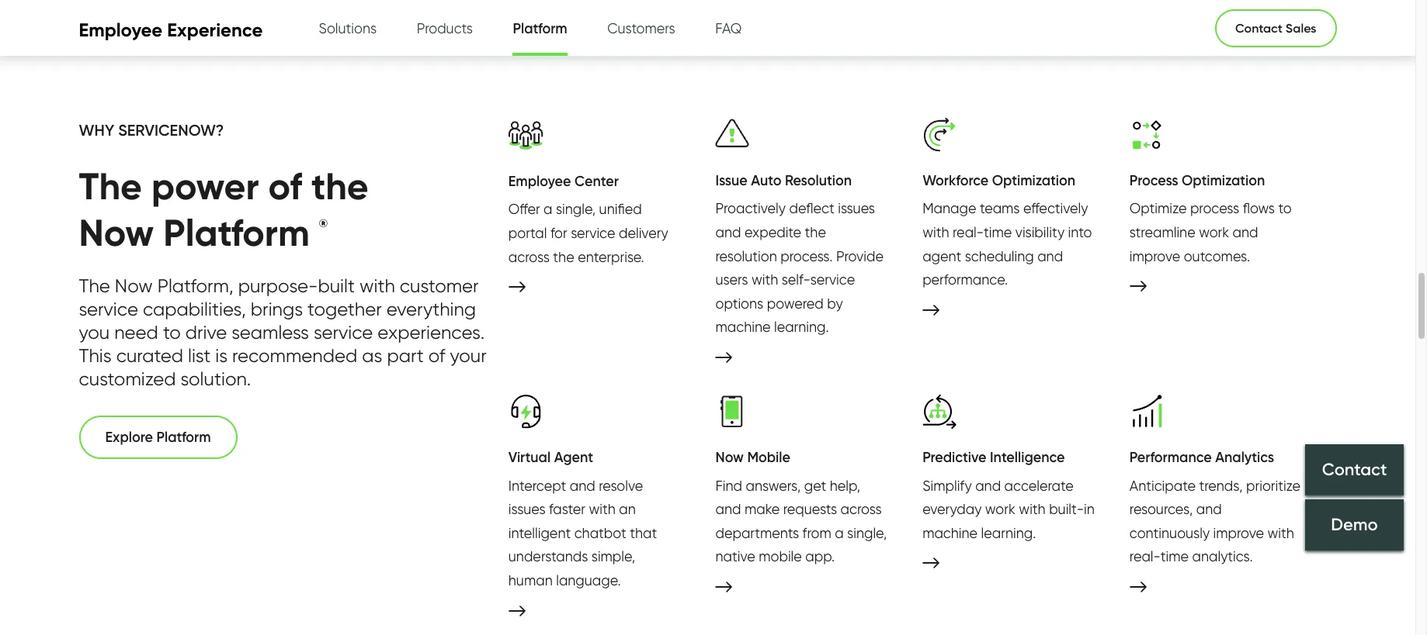 Task type: describe. For each thing, give the bounding box(es) containing it.
performance analytics
[[1130, 450, 1274, 467]]

analytics
[[1215, 450, 1274, 467]]

servicenow?
[[118, 121, 224, 140]]

platform inside the power of the now platform ®
[[163, 209, 310, 256]]

manage
[[923, 201, 976, 217]]

simplify
[[923, 478, 972, 494]]

machine inside simplify and accelerate everyday work with built-in machine learning.
[[923, 525, 978, 542]]

service down together at the left
[[314, 321, 373, 344]]

issue auto resolution icon image
[[716, 117, 750, 152]]

this
[[79, 345, 112, 367]]

and inside proactively deflect issues and expedite the resolution process. provide users with self-service options powered by machine learning.
[[716, 224, 741, 241]]

faq link
[[715, 0, 742, 57]]

understands
[[508, 549, 588, 566]]

capabilities,
[[143, 298, 246, 321]]

process optimization icon image
[[1130, 117, 1165, 152]]

employee for employee experience
[[79, 19, 163, 41]]

flows
[[1243, 201, 1275, 217]]

optimize process flows to streamline work and improve outcomes.
[[1130, 201, 1292, 264]]

experience
[[167, 19, 263, 41]]

time inside anticipate trends, prioritize resources, and continuously improve with real-time analytics.
[[1161, 549, 1189, 566]]

you
[[79, 321, 110, 344]]

mobile
[[759, 549, 802, 566]]

issues inside the intercept and resolve issues faster with an intelligent chatbot that understands simple, human language.
[[508, 502, 546, 518]]

find answers, get help, and make requests across departments from a single, native mobile app.
[[716, 478, 887, 566]]

by
[[827, 296, 843, 312]]

time inside manage teams effectively with real-time visibility into agent scheduling and performance.
[[984, 224, 1012, 241]]

the now platform, purpose-built with customer service capabilities, brings together everything you need to drive seamless service experiences. this curated list is recommended as part of your customized solution.
[[79, 275, 487, 390]]

to inside the now platform, purpose-built with customer service capabilities, brings together everything you need to drive seamless service experiences. this curated list is recommended as part of your customized solution.
[[163, 321, 181, 344]]

employee center
[[508, 173, 619, 190]]

work inside optimize process flows to streamline work and improve outcomes.
[[1199, 224, 1229, 241]]

workforce optimization icon image
[[923, 117, 958, 152]]

customized
[[79, 368, 176, 390]]

faster
[[549, 502, 585, 518]]

self-
[[782, 272, 811, 288]]

products
[[417, 20, 473, 36]]

sales
[[1286, 20, 1317, 36]]

now mobile icon image
[[716, 394, 750, 429]]

contact sales link
[[1215, 9, 1337, 47]]

seamless
[[232, 321, 309, 344]]

of inside the power of the now platform ®
[[268, 163, 302, 209]]

resolve
[[599, 478, 643, 494]]

proactively
[[716, 201, 786, 217]]

virtual agent
[[508, 450, 593, 467]]

predictive intelligence icon image
[[923, 394, 958, 429]]

from
[[803, 525, 831, 542]]

virtual
[[508, 450, 551, 467]]

real- inside manage teams effectively with real-time visibility into agent scheduling and performance.
[[953, 224, 984, 241]]

list
[[188, 345, 211, 367]]

products link
[[417, 0, 473, 57]]

employee for employee center
[[508, 173, 571, 190]]

go to servicenow account image
[[1325, 21, 1344, 41]]

effectively
[[1023, 201, 1088, 217]]

and inside optimize process flows to streamline work and improve outcomes.
[[1233, 224, 1258, 241]]

delivery
[[619, 225, 668, 241]]

and inside find answers, get help, and make requests across departments from a single, native mobile app.
[[716, 502, 741, 518]]

everyday
[[923, 502, 982, 518]]

2 vertical spatial now
[[716, 450, 744, 467]]

intercept
[[508, 478, 566, 494]]

for
[[550, 225, 567, 241]]

solutions
[[319, 20, 377, 36]]

intelligence
[[990, 450, 1065, 467]]

demo link
[[1305, 500, 1404, 552]]

resolution
[[716, 248, 777, 264]]

scheduling
[[965, 248, 1034, 264]]

contact sales
[[1235, 20, 1317, 36]]

enterprise.
[[578, 249, 644, 265]]

workforce optimization
[[923, 172, 1075, 189]]

faq
[[715, 20, 742, 36]]

into
[[1068, 224, 1092, 241]]

intercept and resolve issues faster with an intelligent chatbot that understands simple, human language.
[[508, 478, 657, 589]]

issues inside proactively deflect issues and expedite the resolution process. provide users with self-service options powered by machine learning.
[[838, 201, 875, 217]]

experiences.
[[378, 321, 485, 344]]

process.
[[781, 248, 833, 264]]

and inside simplify and accelerate everyday work with built-in machine learning.
[[975, 478, 1001, 494]]

resolution
[[785, 172, 852, 189]]

solution.
[[181, 368, 251, 390]]

manage teams effectively with real-time visibility into agent scheduling and performance.
[[923, 201, 1092, 288]]

with inside anticipate trends, prioritize resources, and continuously improve with real-time analytics.
[[1268, 525, 1294, 542]]

your
[[450, 345, 487, 367]]

in
[[1084, 502, 1095, 518]]

an
[[619, 502, 636, 518]]

now inside the now platform, purpose-built with customer service capabilities, brings together everything you need to drive seamless service experiences. this curated list is recommended as part of your customized solution.
[[115, 275, 153, 297]]

trends,
[[1199, 478, 1243, 494]]

predictive
[[923, 450, 987, 467]]

the for now
[[79, 275, 110, 297]]

together
[[308, 298, 382, 321]]

2 vertical spatial platform
[[156, 429, 211, 446]]

and inside anticipate trends, prioritize resources, and continuously improve with real-time analytics.
[[1196, 502, 1222, 518]]

real- inside anticipate trends, prioritize resources, and continuously improve with real-time analytics.
[[1130, 549, 1161, 566]]

and inside the intercept and resolve issues faster with an intelligent chatbot that understands simple, human language.
[[570, 478, 595, 494]]

the for power
[[79, 163, 142, 209]]

contact for contact sales
[[1235, 20, 1283, 36]]

predictive intelligence
[[923, 450, 1065, 467]]

with inside the intercept and resolve issues faster with an intelligent chatbot that understands simple, human language.
[[589, 502, 616, 518]]

the inside proactively deflect issues and expedite the resolution process. provide users with self-service options powered by machine learning.
[[805, 224, 826, 241]]

built
[[318, 275, 355, 297]]

outcomes.
[[1184, 248, 1250, 264]]

single, inside offer a single, unified portal for service delivery across the enterprise.
[[556, 201, 596, 218]]

offer
[[508, 201, 540, 218]]

optimize
[[1130, 201, 1187, 217]]



Task type: vqa. For each thing, say whether or not it's contained in the screenshot.
the middle the
yes



Task type: locate. For each thing, give the bounding box(es) containing it.
0 horizontal spatial work
[[985, 502, 1015, 518]]

the inside the now platform, purpose-built with customer service capabilities, brings together everything you need to drive seamless service experiences. this curated list is recommended as part of your customized solution.
[[79, 275, 110, 297]]

with down resolution
[[752, 272, 778, 288]]

to inside optimize process flows to streamline work and improve outcomes.
[[1278, 201, 1292, 217]]

need
[[114, 321, 158, 344]]

machine
[[716, 319, 771, 336], [923, 525, 978, 542]]

with down accelerate
[[1019, 502, 1046, 518]]

and
[[716, 224, 741, 241], [1233, 224, 1258, 241], [1037, 248, 1063, 264], [570, 478, 595, 494], [975, 478, 1001, 494], [716, 502, 741, 518], [1196, 502, 1222, 518]]

1 horizontal spatial machine
[[923, 525, 978, 542]]

with inside simplify and accelerate everyday work with built-in machine learning.
[[1019, 502, 1046, 518]]

issues right deflect
[[838, 201, 875, 217]]

make
[[745, 502, 780, 518]]

2 optimization from the left
[[1182, 172, 1265, 189]]

brings
[[251, 298, 303, 321]]

0 vertical spatial machine
[[716, 319, 771, 336]]

0 horizontal spatial employee
[[79, 19, 163, 41]]

app.
[[805, 549, 835, 566]]

provide
[[836, 248, 884, 264]]

users
[[716, 272, 748, 288]]

0 horizontal spatial machine
[[716, 319, 771, 336]]

1 vertical spatial real-
[[1130, 549, 1161, 566]]

0 vertical spatial platform
[[513, 20, 567, 37]]

1 horizontal spatial across
[[841, 502, 882, 518]]

0 vertical spatial the
[[79, 163, 142, 209]]

across down the "portal"
[[508, 249, 550, 265]]

and up resolution
[[716, 224, 741, 241]]

options
[[716, 296, 763, 312]]

simplify and accelerate everyday work with built-in machine learning.
[[923, 478, 1095, 542]]

a inside offer a single, unified portal for service delivery across the enterprise.
[[544, 201, 552, 218]]

agent
[[554, 450, 593, 467]]

optimization up effectively
[[992, 172, 1075, 189]]

the down the for
[[553, 249, 574, 265]]

service up you
[[79, 298, 138, 321]]

1 horizontal spatial improve
[[1213, 525, 1264, 542]]

and up faster
[[570, 478, 595, 494]]

0 horizontal spatial of
[[268, 163, 302, 209]]

the down deflect
[[805, 224, 826, 241]]

1 vertical spatial issues
[[508, 502, 546, 518]]

a right offer
[[544, 201, 552, 218]]

0 vertical spatial learning.
[[774, 319, 829, 336]]

0 horizontal spatial optimization
[[992, 172, 1075, 189]]

visibility
[[1015, 224, 1065, 241]]

1 horizontal spatial of
[[428, 345, 445, 367]]

intelligent
[[508, 525, 571, 542]]

issues
[[838, 201, 875, 217], [508, 502, 546, 518]]

expedite
[[745, 224, 801, 241]]

1 vertical spatial employee
[[508, 173, 571, 190]]

0 vertical spatial real-
[[953, 224, 984, 241]]

auto
[[751, 172, 781, 189]]

time down continuously
[[1161, 549, 1189, 566]]

machine inside proactively deflect issues and expedite the resolution process. provide users with self-service options powered by machine learning.
[[716, 319, 771, 336]]

1 vertical spatial across
[[841, 502, 882, 518]]

1 horizontal spatial employee
[[508, 173, 571, 190]]

built-
[[1049, 502, 1084, 518]]

0 vertical spatial time
[[984, 224, 1012, 241]]

employee center icon image
[[508, 117, 543, 153]]

performance
[[1130, 450, 1212, 467]]

1 vertical spatial time
[[1161, 549, 1189, 566]]

service catalog icon image
[[1130, 394, 1165, 429]]

1 horizontal spatial to
[[1278, 201, 1292, 217]]

customers
[[607, 20, 675, 36]]

demo
[[1331, 515, 1378, 536]]

1 vertical spatial of
[[428, 345, 445, 367]]

a right from
[[835, 525, 844, 542]]

service up enterprise.
[[571, 225, 615, 241]]

work down process
[[1199, 224, 1229, 241]]

and down predictive intelligence
[[975, 478, 1001, 494]]

why servicenow?
[[79, 121, 224, 140]]

now inside the power of the now platform ®
[[79, 209, 154, 256]]

0 vertical spatial issues
[[838, 201, 875, 217]]

service inside proactively deflect issues and expedite the resolution process. provide users with self-service options powered by machine learning.
[[811, 272, 855, 288]]

0 vertical spatial the
[[311, 163, 369, 209]]

issue
[[716, 172, 748, 189]]

with inside the now platform, purpose-built with customer service capabilities, brings together everything you need to drive seamless service experiences. this curated list is recommended as part of your customized solution.
[[359, 275, 395, 297]]

continuously
[[1130, 525, 1210, 542]]

to right flows
[[1278, 201, 1292, 217]]

0 horizontal spatial improve
[[1130, 248, 1180, 264]]

language.
[[556, 573, 621, 589]]

the
[[311, 163, 369, 209], [805, 224, 826, 241], [553, 249, 574, 265]]

1 vertical spatial single,
[[847, 525, 887, 542]]

streamline
[[1130, 224, 1196, 241]]

1 horizontal spatial issues
[[838, 201, 875, 217]]

2 the from the top
[[79, 275, 110, 297]]

powered
[[767, 296, 824, 312]]

learning. down powered
[[774, 319, 829, 336]]

learning. inside simplify and accelerate everyday work with built-in machine learning.
[[981, 525, 1036, 542]]

proactively deflect issues and expedite the resolution process. provide users with self-service options powered by machine learning.
[[716, 201, 884, 336]]

0 horizontal spatial across
[[508, 249, 550, 265]]

1 horizontal spatial real-
[[1130, 549, 1161, 566]]

0 vertical spatial of
[[268, 163, 302, 209]]

1 horizontal spatial optimization
[[1182, 172, 1265, 189]]

and down trends,
[[1196, 502, 1222, 518]]

virtual agent icon image
[[508, 394, 543, 429]]

single, inside find answers, get help, and make requests across departments from a single, native mobile app.
[[847, 525, 887, 542]]

1 vertical spatial improve
[[1213, 525, 1264, 542]]

customers link
[[607, 0, 675, 57]]

anticipate trends, prioritize resources, and continuously improve with real-time analytics.
[[1130, 478, 1301, 566]]

purpose-
[[238, 275, 318, 297]]

0 vertical spatial across
[[508, 249, 550, 265]]

across inside offer a single, unified portal for service delivery across the enterprise.
[[508, 249, 550, 265]]

as
[[362, 345, 382, 367]]

improve
[[1130, 248, 1180, 264], [1213, 525, 1264, 542]]

to up curated
[[163, 321, 181, 344]]

accelerate
[[1004, 478, 1074, 494]]

0 horizontal spatial contact
[[1235, 20, 1283, 36]]

1 vertical spatial a
[[835, 525, 844, 542]]

with up together at the left
[[359, 275, 395, 297]]

workforce
[[923, 172, 989, 189]]

platform link
[[513, 1, 567, 61]]

curated
[[116, 345, 183, 367]]

1 horizontal spatial contact
[[1322, 460, 1387, 481]]

learning. inside proactively deflect issues and expedite the resolution process. provide users with self-service options powered by machine learning.
[[774, 319, 829, 336]]

1 vertical spatial the
[[805, 224, 826, 241]]

service inside offer a single, unified portal for service delivery across the enterprise.
[[571, 225, 615, 241]]

0 vertical spatial a
[[544, 201, 552, 218]]

with up chatbot
[[589, 502, 616, 518]]

single, up the for
[[556, 201, 596, 218]]

0 vertical spatial improve
[[1130, 248, 1180, 264]]

1 vertical spatial work
[[985, 502, 1015, 518]]

across inside find answers, get help, and make requests across departments from a single, native mobile app.
[[841, 502, 882, 518]]

performance.
[[923, 272, 1008, 288]]

contact left sales
[[1235, 20, 1283, 36]]

optimization for process optimization
[[1182, 172, 1265, 189]]

1 the from the top
[[79, 163, 142, 209]]

1 vertical spatial to
[[163, 321, 181, 344]]

why
[[79, 121, 114, 140]]

mobile
[[747, 450, 790, 467]]

the
[[79, 163, 142, 209], [79, 275, 110, 297]]

work down accelerate
[[985, 502, 1015, 518]]

1 vertical spatial platform
[[163, 209, 310, 256]]

with inside proactively deflect issues and expedite the resolution process. provide users with self-service options powered by machine learning.
[[752, 272, 778, 288]]

0 horizontal spatial issues
[[508, 502, 546, 518]]

learning. down accelerate
[[981, 525, 1036, 542]]

portal
[[508, 225, 547, 241]]

0 horizontal spatial time
[[984, 224, 1012, 241]]

process optimization
[[1130, 172, 1265, 189]]

0 horizontal spatial the
[[311, 163, 369, 209]]

the up you
[[79, 275, 110, 297]]

anticipate
[[1130, 478, 1196, 494]]

and inside manage teams effectively with real-time visibility into agent scheduling and performance.
[[1037, 248, 1063, 264]]

0 vertical spatial contact
[[1235, 20, 1283, 36]]

explore
[[105, 429, 153, 446]]

1 vertical spatial contact
[[1322, 460, 1387, 481]]

to
[[1278, 201, 1292, 217], [163, 321, 181, 344]]

find
[[716, 478, 742, 494]]

2 horizontal spatial the
[[805, 224, 826, 241]]

recommended
[[232, 345, 357, 367]]

0 horizontal spatial single,
[[556, 201, 596, 218]]

real- down continuously
[[1130, 549, 1161, 566]]

a inside find answers, get help, and make requests across departments from a single, native mobile app.
[[835, 525, 844, 542]]

0 vertical spatial single,
[[556, 201, 596, 218]]

service
[[571, 225, 615, 241], [811, 272, 855, 288], [79, 298, 138, 321], [314, 321, 373, 344]]

help,
[[830, 478, 860, 494]]

1 horizontal spatial learning.
[[981, 525, 1036, 542]]

contact for contact
[[1322, 460, 1387, 481]]

human
[[508, 573, 553, 589]]

0 vertical spatial employee
[[79, 19, 163, 41]]

of inside the now platform, purpose-built with customer service capabilities, brings together everything you need to drive seamless service experiences. this curated list is recommended as part of your customized solution.
[[428, 345, 445, 367]]

explore platform link
[[79, 416, 237, 460]]

and down visibility
[[1037, 248, 1063, 264]]

of
[[268, 163, 302, 209], [428, 345, 445, 367]]

center
[[575, 173, 619, 190]]

time up scheduling at right
[[984, 224, 1012, 241]]

agent
[[923, 248, 962, 264]]

contact up demo
[[1322, 460, 1387, 481]]

the up the ®
[[311, 163, 369, 209]]

and down the find
[[716, 502, 741, 518]]

work inside simplify and accelerate everyday work with built-in machine learning.
[[985, 502, 1015, 518]]

explore platform
[[105, 429, 211, 446]]

0 vertical spatial now
[[79, 209, 154, 256]]

simple,
[[592, 549, 635, 566]]

work
[[1199, 224, 1229, 241], [985, 502, 1015, 518]]

2 vertical spatial the
[[553, 249, 574, 265]]

0 horizontal spatial learning.
[[774, 319, 829, 336]]

native
[[716, 549, 755, 566]]

1 horizontal spatial work
[[1199, 224, 1229, 241]]

issues down intercept at the left of the page
[[508, 502, 546, 518]]

the inside offer a single, unified portal for service delivery across the enterprise.
[[553, 249, 574, 265]]

contact link
[[1305, 445, 1404, 496]]

0 horizontal spatial to
[[163, 321, 181, 344]]

1 horizontal spatial time
[[1161, 549, 1189, 566]]

single, right from
[[847, 525, 887, 542]]

resources,
[[1130, 502, 1193, 518]]

1 vertical spatial learning.
[[981, 525, 1036, 542]]

the inside the power of the now platform ®
[[79, 163, 142, 209]]

process
[[1190, 201, 1239, 217]]

0 horizontal spatial real-
[[953, 224, 984, 241]]

power
[[151, 163, 259, 209]]

analytics.
[[1192, 549, 1253, 566]]

a
[[544, 201, 552, 218], [835, 525, 844, 542]]

1 horizontal spatial the
[[553, 249, 574, 265]]

time
[[984, 224, 1012, 241], [1161, 549, 1189, 566]]

optimization for workforce optimization
[[992, 172, 1075, 189]]

machine down the everyday
[[923, 525, 978, 542]]

with down prioritize
[[1268, 525, 1294, 542]]

1 vertical spatial the
[[79, 275, 110, 297]]

1 vertical spatial now
[[115, 275, 153, 297]]

1 horizontal spatial single,
[[847, 525, 887, 542]]

0 vertical spatial to
[[1278, 201, 1292, 217]]

optimization up process
[[1182, 172, 1265, 189]]

the inside the power of the now platform ®
[[311, 163, 369, 209]]

with inside manage teams effectively with real-time visibility into agent scheduling and performance.
[[923, 224, 949, 241]]

1 horizontal spatial a
[[835, 525, 844, 542]]

improve inside anticipate trends, prioritize resources, and continuously improve with real-time analytics.
[[1213, 525, 1264, 542]]

improve down streamline
[[1130, 248, 1180, 264]]

real- down manage
[[953, 224, 984, 241]]

1 optimization from the left
[[992, 172, 1075, 189]]

departments
[[716, 525, 799, 542]]

with up agent at the top right
[[923, 224, 949, 241]]

0 vertical spatial work
[[1199, 224, 1229, 241]]

1 vertical spatial machine
[[923, 525, 978, 542]]

machine down options
[[716, 319, 771, 336]]

0 horizontal spatial a
[[544, 201, 552, 218]]

across down help,
[[841, 502, 882, 518]]

improve inside optimize process flows to streamline work and improve outcomes.
[[1130, 248, 1180, 264]]

with
[[923, 224, 949, 241], [752, 272, 778, 288], [359, 275, 395, 297], [589, 502, 616, 518], [1019, 502, 1046, 518], [1268, 525, 1294, 542]]

and down flows
[[1233, 224, 1258, 241]]

service up by
[[811, 272, 855, 288]]

the power of the now platform ®
[[79, 163, 369, 256]]

®
[[319, 216, 328, 230]]

platform,
[[157, 275, 233, 297]]

the down the why
[[79, 163, 142, 209]]

improve up "analytics."
[[1213, 525, 1264, 542]]



